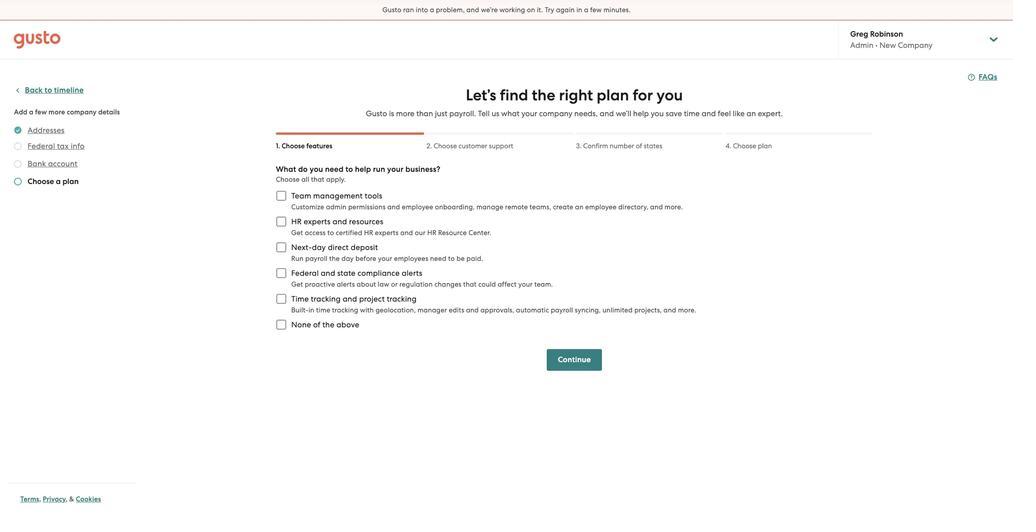 Task type: vqa. For each thing, say whether or not it's contained in the screenshot.
the Customize
yes



Task type: locate. For each thing, give the bounding box(es) containing it.
0 horizontal spatial hr
[[291, 217, 302, 226]]

choose a plan
[[28, 177, 79, 186]]

choose down like
[[733, 142, 756, 150]]

and up get access to certified hr experts and our hr resource center.
[[387, 203, 400, 211]]

choose
[[282, 142, 305, 150], [434, 142, 457, 150], [733, 142, 756, 150], [276, 176, 300, 184], [28, 177, 54, 186]]

choose for choose features
[[282, 142, 305, 150]]

0 vertical spatial of
[[636, 142, 642, 150]]

get for federal
[[291, 280, 303, 289]]

1 vertical spatial gusto
[[366, 109, 387, 118]]

none of the above
[[291, 320, 359, 329]]

0 horizontal spatial ,
[[39, 495, 41, 503]]

addresses button
[[28, 125, 65, 136]]

1 horizontal spatial federal
[[291, 269, 319, 278]]

few
[[590, 6, 602, 14], [35, 108, 47, 116]]

get for hr
[[291, 229, 303, 237]]

plan up the we'll
[[597, 86, 629, 104]]

in
[[577, 6, 582, 14], [309, 306, 314, 314]]

2 check image from the top
[[14, 178, 22, 185]]

apply.
[[326, 176, 346, 184]]

1 check image from the top
[[14, 142, 22, 150]]

feel
[[718, 109, 731, 118]]

0 horizontal spatial employee
[[402, 203, 433, 211]]

that inside "what do you need to help run your business? choose all that apply."
[[311, 176, 325, 184]]

your right 'what'
[[522, 109, 537, 118]]

1 horizontal spatial more
[[396, 109, 415, 118]]

0 horizontal spatial need
[[325, 165, 344, 174]]

tracking up geolocation,
[[387, 294, 417, 304]]

payroll down next-
[[305, 255, 328, 263]]

0 horizontal spatial alerts
[[337, 280, 355, 289]]

2 vertical spatial you
[[310, 165, 323, 174]]

0 horizontal spatial payroll
[[305, 255, 328, 263]]

time right save
[[684, 109, 700, 118]]

0 horizontal spatial day
[[312, 243, 326, 252]]

get up time
[[291, 280, 303, 289]]

proactive
[[305, 280, 335, 289]]

1 horizontal spatial need
[[430, 255, 447, 263]]

experts down resources
[[375, 229, 399, 237]]

you left save
[[651, 109, 664, 118]]

could
[[478, 280, 496, 289]]

of
[[636, 142, 642, 150], [313, 320, 321, 329]]

team management tools
[[291, 191, 382, 200]]

federal tax info
[[28, 142, 85, 151]]

the for payroll
[[329, 255, 340, 263]]

terms link
[[20, 495, 39, 503]]

run payroll the day before your employees need to be paid.
[[291, 255, 483, 263]]

manage
[[477, 203, 503, 211]]

and right directory,
[[650, 203, 663, 211]]

0 vertical spatial help
[[633, 109, 649, 118]]

experts up access
[[304, 217, 331, 226]]

state
[[337, 269, 356, 278]]

none
[[291, 320, 311, 329]]

of right none
[[313, 320, 321, 329]]

more. right directory,
[[665, 203, 683, 211]]

hr right 'our'
[[427, 229, 436, 237]]

1 horizontal spatial ,
[[66, 495, 68, 503]]

choose inside 'list'
[[28, 177, 54, 186]]

choose for choose a plan
[[28, 177, 54, 186]]

0 vertical spatial get
[[291, 229, 303, 237]]

admin
[[326, 203, 347, 211]]

and left feel
[[702, 109, 716, 118]]

1 vertical spatial alerts
[[337, 280, 355, 289]]

resources
[[349, 217, 383, 226]]

alerts up regulation
[[402, 269, 422, 278]]

federal for federal tax info
[[28, 142, 55, 151]]

more up addresses button
[[49, 108, 65, 116]]

federal down addresses
[[28, 142, 55, 151]]

1 vertical spatial an
[[575, 203, 584, 211]]

to inside "what do you need to help run your business? choose all that apply."
[[346, 165, 353, 174]]

to left be
[[448, 255, 455, 263]]

tracking down proactive
[[311, 294, 341, 304]]

plan
[[597, 86, 629, 104], [758, 142, 772, 150], [62, 177, 79, 186]]

0 vertical spatial plan
[[597, 86, 629, 104]]

syncing,
[[575, 306, 601, 314]]

0 horizontal spatial few
[[35, 108, 47, 116]]

again
[[556, 6, 575, 14]]

ran
[[403, 6, 414, 14]]

experts
[[304, 217, 331, 226], [375, 229, 399, 237]]

plan down account on the top left of page
[[62, 177, 79, 186]]

your right run
[[387, 165, 404, 174]]

to right the back
[[45, 85, 52, 95]]

employee up 'our'
[[402, 203, 433, 211]]

0 vertical spatial alerts
[[402, 269, 422, 278]]

federal inside button
[[28, 142, 55, 151]]

admin
[[850, 41, 874, 50]]

0 vertical spatial you
[[657, 86, 683, 104]]

1 get from the top
[[291, 229, 303, 237]]

gusto left ran
[[382, 6, 402, 14]]

time
[[684, 109, 700, 118], [316, 306, 330, 314]]

check image down check image
[[14, 178, 22, 185]]

help
[[633, 109, 649, 118], [355, 165, 371, 174]]

we'll
[[616, 109, 631, 118]]

help right the we'll
[[633, 109, 649, 118]]

us
[[492, 109, 499, 118]]

1 vertical spatial help
[[355, 165, 371, 174]]

run
[[373, 165, 385, 174]]

to
[[45, 85, 52, 95], [346, 165, 353, 174], [327, 229, 334, 237], [448, 255, 455, 263]]

company down right
[[539, 109, 573, 118]]

1 horizontal spatial experts
[[375, 229, 399, 237]]

1 horizontal spatial an
[[747, 109, 756, 118]]

1 vertical spatial you
[[651, 109, 664, 118]]

a inside 'list'
[[56, 177, 61, 186]]

, left privacy link
[[39, 495, 41, 503]]

0 horizontal spatial company
[[67, 108, 97, 116]]

need
[[325, 165, 344, 174], [430, 255, 447, 263]]

that left the could
[[463, 280, 477, 289]]

a
[[430, 6, 434, 14], [584, 6, 589, 14], [29, 108, 33, 116], [56, 177, 61, 186]]

more.
[[665, 203, 683, 211], [678, 306, 696, 314]]

day up state
[[342, 255, 354, 263]]

choose left the customer at the top left of the page
[[434, 142, 457, 150]]

a down account on the top left of page
[[56, 177, 61, 186]]

need inside "what do you need to help run your business? choose all that apply."
[[325, 165, 344, 174]]

our
[[415, 229, 426, 237]]

1 vertical spatial experts
[[375, 229, 399, 237]]

the left above at bottom left
[[323, 320, 335, 329]]

0 horizontal spatial that
[[311, 176, 325, 184]]

0 vertical spatial time
[[684, 109, 700, 118]]

check image down circle check icon
[[14, 142, 22, 150]]

choose inside "what do you need to help run your business? choose all that apply."
[[276, 176, 300, 184]]

Next-day direct deposit checkbox
[[271, 237, 291, 257]]

day down access
[[312, 243, 326, 252]]

try
[[545, 6, 554, 14]]

states
[[644, 142, 662, 150]]

add a few more company details
[[14, 108, 120, 116]]

more. right projects,
[[678, 306, 696, 314]]

1 horizontal spatial of
[[636, 142, 642, 150]]

federal down run at the left
[[291, 269, 319, 278]]

hr down customize
[[291, 217, 302, 226]]

the for of
[[323, 320, 335, 329]]

1 vertical spatial time
[[316, 306, 330, 314]]

0 horizontal spatial federal
[[28, 142, 55, 151]]

an inside let's find the right plan for you gusto is more than just payroll. tell us what your company needs, and we'll help you save time and feel like an expert.
[[747, 109, 756, 118]]

payroll left syncing,
[[551, 306, 573, 314]]

2 vertical spatial plan
[[62, 177, 79, 186]]

0 horizontal spatial of
[[313, 320, 321, 329]]

hr down resources
[[364, 229, 373, 237]]

choose a plan list
[[14, 125, 132, 189]]

the down next-day direct deposit
[[329, 255, 340, 263]]

company down timeline
[[67, 108, 97, 116]]

1 horizontal spatial alerts
[[402, 269, 422, 278]]

add
[[14, 108, 27, 116]]

tax
[[57, 142, 69, 151]]

choose down 'what'
[[276, 176, 300, 184]]

plan inside 'list'
[[62, 177, 79, 186]]

0 vertical spatial check image
[[14, 142, 22, 150]]

get up next-
[[291, 229, 303, 237]]

1 horizontal spatial day
[[342, 255, 354, 263]]

you right 'do'
[[310, 165, 323, 174]]

0 horizontal spatial help
[[355, 165, 371, 174]]

2 get from the top
[[291, 280, 303, 289]]

1 vertical spatial federal
[[291, 269, 319, 278]]

alerts down state
[[337, 280, 355, 289]]

working
[[500, 6, 525, 14]]

1 vertical spatial get
[[291, 280, 303, 289]]

number
[[610, 142, 634, 150]]

automatic
[[516, 306, 549, 314]]

1 vertical spatial the
[[329, 255, 340, 263]]

0 vertical spatial federal
[[28, 142, 55, 151]]

an right like
[[747, 109, 756, 118]]

1 vertical spatial check image
[[14, 178, 22, 185]]

1 horizontal spatial time
[[684, 109, 700, 118]]

let's find the right plan for you gusto is more than just payroll. tell us what your company needs, and we'll help you save time and feel like an expert.
[[366, 86, 783, 118]]

for
[[633, 86, 653, 104]]

continue button
[[547, 349, 602, 371]]

1 vertical spatial that
[[463, 280, 477, 289]]

manager
[[418, 306, 447, 314]]

greg
[[850, 29, 868, 39]]

0 horizontal spatial experts
[[304, 217, 331, 226]]

with
[[360, 306, 374, 314]]

need up apply.
[[325, 165, 344, 174]]

back to timeline
[[25, 85, 84, 95]]

gusto left is at the top left of the page
[[366, 109, 387, 118]]

more right is at the top left of the page
[[396, 109, 415, 118]]

0 vertical spatial the
[[532, 86, 555, 104]]

1 horizontal spatial plan
[[597, 86, 629, 104]]

that right all
[[311, 176, 325, 184]]

a right add
[[29, 108, 33, 116]]

1 horizontal spatial employee
[[585, 203, 617, 211]]

choose down bank
[[28, 177, 54, 186]]

expert.
[[758, 109, 783, 118]]

you up save
[[657, 86, 683, 104]]

back to timeline button
[[14, 85, 84, 96]]

bank account
[[28, 159, 77, 168]]

built-
[[291, 306, 309, 314]]

0 vertical spatial gusto
[[382, 6, 402, 14]]

law
[[378, 280, 389, 289]]

find
[[500, 86, 528, 104]]

choose up 'what'
[[282, 142, 305, 150]]

1 vertical spatial plan
[[758, 142, 772, 150]]

faqs button
[[968, 72, 998, 83]]

choose plan
[[733, 142, 772, 150]]

plan inside let's find the right plan for you gusto is more than just payroll. tell us what your company needs, and we'll help you save time and feel like an expert.
[[597, 86, 629, 104]]

help left run
[[355, 165, 371, 174]]

federal for federal and state compliance alerts
[[291, 269, 319, 278]]

0 vertical spatial more.
[[665, 203, 683, 211]]

home image
[[14, 31, 61, 49]]

addresses
[[28, 126, 65, 135]]

your up 'compliance'
[[378, 255, 392, 263]]

and right edits
[[466, 306, 479, 314]]

1 horizontal spatial company
[[539, 109, 573, 118]]

projects,
[[635, 306, 662, 314]]

1 vertical spatial need
[[430, 255, 447, 263]]

bank account button
[[28, 158, 77, 169]]

2 vertical spatial the
[[323, 320, 335, 329]]

time up none of the above
[[316, 306, 330, 314]]

few up addresses button
[[35, 108, 47, 116]]

resource
[[438, 229, 467, 237]]

employee left directory,
[[585, 203, 617, 211]]

the right find
[[532, 86, 555, 104]]

2 horizontal spatial plan
[[758, 142, 772, 150]]

bank
[[28, 159, 46, 168]]

access
[[305, 229, 326, 237]]

to up apply.
[[346, 165, 353, 174]]

what
[[276, 165, 296, 174]]

check image
[[14, 142, 22, 150], [14, 178, 22, 185]]

0 vertical spatial need
[[325, 165, 344, 174]]

to down hr experts and resources
[[327, 229, 334, 237]]

1 horizontal spatial few
[[590, 6, 602, 14]]

project
[[359, 294, 385, 304]]

0 vertical spatial that
[[311, 176, 325, 184]]

0 horizontal spatial in
[[309, 306, 314, 314]]

continue
[[558, 355, 591, 365]]

in right again
[[577, 6, 582, 14]]

privacy link
[[43, 495, 66, 503]]

plan down expert.
[[758, 142, 772, 150]]

federal
[[28, 142, 55, 151], [291, 269, 319, 278]]

few left the minutes.
[[590, 6, 602, 14]]

in down time
[[309, 306, 314, 314]]

0 horizontal spatial time
[[316, 306, 330, 314]]

1 horizontal spatial payroll
[[551, 306, 573, 314]]

1 employee from the left
[[402, 203, 433, 211]]

1 vertical spatial day
[[342, 255, 354, 263]]

an right create on the top of the page
[[575, 203, 584, 211]]

0 vertical spatial in
[[577, 6, 582, 14]]

1 horizontal spatial help
[[633, 109, 649, 118]]

let's
[[466, 86, 496, 104]]

, left &
[[66, 495, 68, 503]]

0 vertical spatial an
[[747, 109, 756, 118]]

day
[[312, 243, 326, 252], [342, 255, 354, 263]]

choose for choose customer support
[[434, 142, 457, 150]]

the inside let's find the right plan for you gusto is more than just payroll. tell us what your company needs, and we'll help you save time and feel like an expert.
[[532, 86, 555, 104]]

0 horizontal spatial plan
[[62, 177, 79, 186]]

geolocation,
[[376, 306, 416, 314]]

of left states
[[636, 142, 642, 150]]

need left be
[[430, 255, 447, 263]]



Task type: describe. For each thing, give the bounding box(es) containing it.
Team management tools checkbox
[[271, 186, 291, 206]]

and down about
[[343, 294, 357, 304]]

1 horizontal spatial hr
[[364, 229, 373, 237]]

a right again
[[584, 6, 589, 14]]

deposit
[[351, 243, 378, 252]]

get proactive alerts about law or regulation changes that could affect your team.
[[291, 280, 553, 289]]

2 employee from the left
[[585, 203, 617, 211]]

company
[[898, 41, 933, 50]]

affect
[[498, 280, 517, 289]]

time
[[291, 294, 309, 304]]

1 vertical spatial more.
[[678, 306, 696, 314]]

None of the above checkbox
[[271, 315, 291, 335]]

1 vertical spatial few
[[35, 108, 47, 116]]

0 horizontal spatial an
[[575, 203, 584, 211]]

help inside let's find the right plan for you gusto is more than just payroll. tell us what your company needs, and we'll help you save time and feel like an expert.
[[633, 109, 649, 118]]

1 horizontal spatial in
[[577, 6, 582, 14]]

circle check image
[[14, 125, 22, 136]]

0 vertical spatial payroll
[[305, 255, 328, 263]]

it.
[[537, 6, 543, 14]]

robinson
[[870, 29, 903, 39]]

next-day direct deposit
[[291, 243, 378, 252]]

support
[[489, 142, 513, 150]]

company inside let's find the right plan for you gusto is more than just payroll. tell us what your company needs, and we'll help you save time and feel like an expert.
[[539, 109, 573, 118]]

greg robinson admin • new company
[[850, 29, 933, 50]]

and left the we'll
[[600, 109, 614, 118]]

you inside "what do you need to help run your business? choose all that apply."
[[310, 165, 323, 174]]

management
[[313, 191, 363, 200]]

what do you need to help run your business? choose all that apply.
[[276, 165, 441, 184]]

than
[[416, 109, 433, 118]]

1 horizontal spatial that
[[463, 280, 477, 289]]

minutes.
[[604, 6, 631, 14]]

to inside button
[[45, 85, 52, 95]]

onboarding,
[[435, 203, 475, 211]]

choose customer support
[[434, 142, 513, 150]]

your inside let's find the right plan for you gusto is more than just payroll. tell us what your company needs, and we'll help you save time and feel like an expert.
[[522, 109, 537, 118]]

Federal and state compliance alerts checkbox
[[271, 263, 291, 283]]

built-in time tracking with geolocation, manager edits and approvals, automatic payroll syncing, unlimited projects, and more.
[[291, 306, 696, 314]]

0 horizontal spatial more
[[49, 108, 65, 116]]

the for find
[[532, 86, 555, 104]]

direct
[[328, 243, 349, 252]]

get access to certified hr experts and our hr resource center.
[[291, 229, 491, 237]]

gusto ran into a problem, and we're working on it. try again in a few minutes.
[[382, 6, 631, 14]]

compliance
[[358, 269, 400, 278]]

right
[[559, 86, 593, 104]]

problem,
[[436, 6, 465, 14]]

remote
[[505, 203, 528, 211]]

and up proactive
[[321, 269, 335, 278]]

paid.
[[467, 255, 483, 263]]

new
[[880, 41, 896, 50]]

0 vertical spatial few
[[590, 6, 602, 14]]

account
[[48, 159, 77, 168]]

gusto inside let's find the right plan for you gusto is more than just payroll. tell us what your company needs, and we'll help you save time and feel like an expert.
[[366, 109, 387, 118]]

2 , from the left
[[66, 495, 68, 503]]

changes
[[435, 280, 462, 289]]

edits
[[449, 306, 464, 314]]

1 vertical spatial in
[[309, 306, 314, 314]]

check image
[[14, 160, 22, 168]]

needs,
[[574, 109, 598, 118]]

save
[[666, 109, 682, 118]]

customize
[[291, 203, 324, 211]]

1 , from the left
[[39, 495, 41, 503]]

and up certified
[[333, 217, 347, 226]]

your inside "what do you need to help run your business? choose all that apply."
[[387, 165, 404, 174]]

federal and state compliance alerts
[[291, 269, 422, 278]]

tell
[[478, 109, 490, 118]]

employees
[[394, 255, 428, 263]]

0 vertical spatial day
[[312, 243, 326, 252]]

terms , privacy , & cookies
[[20, 495, 101, 503]]

approvals,
[[481, 306, 514, 314]]

hr experts and resources
[[291, 217, 383, 226]]

team.
[[534, 280, 553, 289]]

help inside "what do you need to help run your business? choose all that apply."
[[355, 165, 371, 174]]

before
[[356, 255, 376, 263]]

or
[[391, 280, 398, 289]]

choose for choose plan
[[733, 142, 756, 150]]

2 horizontal spatial hr
[[427, 229, 436, 237]]

confirm number of states
[[583, 142, 662, 150]]

do
[[298, 165, 308, 174]]

about
[[357, 280, 376, 289]]

directory,
[[618, 203, 649, 211]]

a right into
[[430, 6, 434, 14]]

be
[[457, 255, 465, 263]]

permissions
[[348, 203, 386, 211]]

HR experts and resources checkbox
[[271, 212, 291, 232]]

time inside let's find the right plan for you gusto is more than just payroll. tell us what your company needs, and we'll help you save time and feel like an expert.
[[684, 109, 700, 118]]

is
[[389, 109, 394, 118]]

tracking down time tracking and project tracking
[[332, 306, 358, 314]]

and left 'our'
[[400, 229, 413, 237]]

what
[[501, 109, 520, 118]]

time tracking and project tracking
[[291, 294, 417, 304]]

confirm
[[583, 142, 608, 150]]

cookies
[[76, 495, 101, 503]]

Time tracking and project tracking checkbox
[[271, 289, 291, 309]]

faqs
[[979, 72, 998, 82]]

we're
[[481, 6, 498, 14]]

run
[[291, 255, 304, 263]]

tools
[[365, 191, 382, 200]]

and left we're
[[467, 6, 479, 14]]

and right projects,
[[664, 306, 676, 314]]

unlimited
[[603, 306, 633, 314]]

your left team.
[[519, 280, 533, 289]]

customer
[[459, 142, 487, 150]]

customize admin permissions and employee onboarding, manage remote teams, create an employee directory, and more.
[[291, 203, 683, 211]]

•
[[876, 41, 878, 50]]

0 vertical spatial experts
[[304, 217, 331, 226]]

create
[[553, 203, 573, 211]]

on
[[527, 6, 535, 14]]

1 vertical spatial payroll
[[551, 306, 573, 314]]

above
[[336, 320, 359, 329]]

1 vertical spatial of
[[313, 320, 321, 329]]

certified
[[336, 229, 362, 237]]

next-
[[291, 243, 312, 252]]

info
[[71, 142, 85, 151]]

teams,
[[530, 203, 551, 211]]

like
[[733, 109, 745, 118]]

business?
[[406, 165, 441, 174]]

terms
[[20, 495, 39, 503]]

more inside let's find the right plan for you gusto is more than just payroll. tell us what your company needs, and we'll help you save time and feel like an expert.
[[396, 109, 415, 118]]



